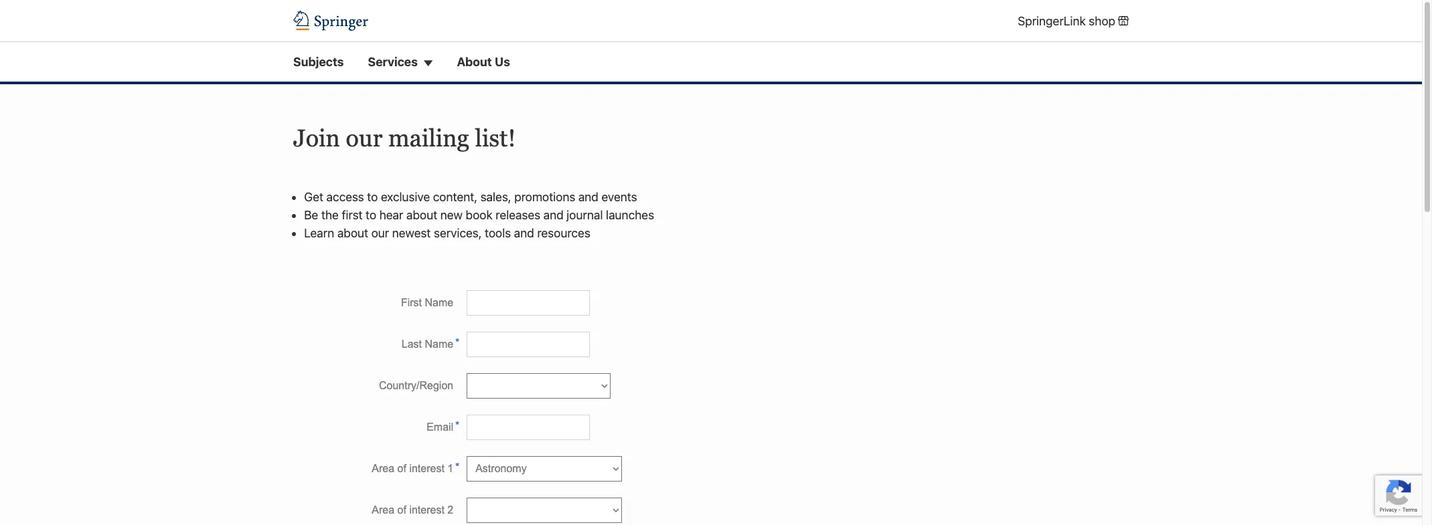 Task type: vqa. For each thing, say whether or not it's contained in the screenshot.
left the information
no



Task type: describe. For each thing, give the bounding box(es) containing it.
sales,
[[481, 190, 511, 204]]

name for last name
[[425, 339, 454, 350]]

Last Name text field
[[467, 332, 590, 357]]

exclusive
[[381, 190, 430, 204]]

newest
[[392, 226, 431, 240]]

of for area of interest 1
[[398, 463, 406, 475]]

interest for 2
[[409, 505, 445, 516]]

resources
[[537, 226, 591, 240]]

tools
[[485, 226, 511, 240]]

0 vertical spatial to
[[367, 190, 378, 204]]

springerlink
[[1018, 14, 1086, 28]]

1 horizontal spatial about
[[406, 208, 437, 222]]

services
[[368, 55, 418, 69]]

releases
[[496, 208, 541, 222]]

name for first name
[[425, 297, 454, 309]]

journal
[[567, 208, 603, 222]]

springer home image
[[293, 11, 368, 31]]

us
[[495, 55, 510, 69]]

services,
[[434, 226, 482, 240]]

shop
[[1089, 14, 1116, 28]]

about us
[[457, 55, 510, 69]]

area of interest 2
[[372, 505, 454, 516]]

get
[[304, 190, 323, 204]]

email
[[427, 422, 454, 433]]

1 vertical spatial to
[[366, 208, 376, 222]]

0 vertical spatial our
[[346, 125, 383, 152]]

our inside get access to exclusive content, sales, promotions and events be the first to hear about new book releases and journal launches learn about our newest services, tools and resources
[[371, 226, 389, 240]]

the
[[321, 208, 339, 222]]

springerlink shop
[[1018, 14, 1116, 28]]

area for area of interest 1
[[372, 463, 395, 475]]

of for area of interest 2
[[398, 505, 406, 516]]

promotions
[[514, 190, 575, 204]]

area of interest 1
[[372, 463, 454, 475]]



Task type: locate. For each thing, give the bounding box(es) containing it.
hear
[[379, 208, 403, 222]]

First Name text field
[[467, 290, 590, 316]]

and up the journal
[[579, 190, 599, 204]]

join our mailing list!
[[293, 125, 516, 152]]

content,
[[433, 190, 478, 204]]

Email email field
[[467, 415, 590, 441]]

2
[[448, 505, 454, 516]]

0 horizontal spatial and
[[514, 226, 534, 240]]

last name
[[402, 339, 454, 350]]

and
[[579, 190, 599, 204], [544, 208, 564, 222], [514, 226, 534, 240]]

1 vertical spatial of
[[398, 505, 406, 516]]

our
[[346, 125, 383, 152], [371, 226, 389, 240]]

1
[[448, 463, 454, 475]]

interest for 1
[[409, 463, 445, 475]]

book
[[466, 208, 493, 222]]

get access to exclusive content, sales, promotions and events be the first to hear about new book releases and journal launches learn about our newest services, tools and resources
[[304, 190, 654, 240]]

about
[[406, 208, 437, 222], [337, 226, 368, 240]]

area for area of interest 2
[[372, 505, 395, 516]]

our down hear
[[371, 226, 389, 240]]

1 horizontal spatial and
[[544, 208, 564, 222]]

0 vertical spatial area
[[372, 463, 395, 475]]

1 vertical spatial about
[[337, 226, 368, 240]]

about us link
[[457, 53, 510, 71]]

1 interest from the top
[[409, 463, 445, 475]]

services button
[[368, 53, 433, 71]]

2 horizontal spatial and
[[579, 190, 599, 204]]

about
[[457, 55, 492, 69]]

events
[[602, 190, 637, 204]]

first
[[342, 208, 363, 222]]

about down first
[[337, 226, 368, 240]]

interest left 2
[[409, 505, 445, 516]]

be
[[304, 208, 318, 222]]

1 name from the top
[[425, 297, 454, 309]]

and down promotions
[[544, 208, 564, 222]]

1 vertical spatial and
[[544, 208, 564, 222]]

1 vertical spatial name
[[425, 339, 454, 350]]

area up area of interest 2
[[372, 463, 395, 475]]

interest
[[409, 463, 445, 475], [409, 505, 445, 516]]

0 vertical spatial of
[[398, 463, 406, 475]]

0 vertical spatial interest
[[409, 463, 445, 475]]

of
[[398, 463, 406, 475], [398, 505, 406, 516]]

springerlink shop link
[[1018, 12, 1129, 30]]

name right last
[[425, 339, 454, 350]]

2 area from the top
[[372, 505, 395, 516]]

area down area of interest 1
[[372, 505, 395, 516]]

of up area of interest 2
[[398, 463, 406, 475]]

2 name from the top
[[425, 339, 454, 350]]

of down area of interest 1
[[398, 505, 406, 516]]

country/region
[[379, 380, 454, 392]]

1 vertical spatial our
[[371, 226, 389, 240]]

1 vertical spatial interest
[[409, 505, 445, 516]]

0 vertical spatial and
[[579, 190, 599, 204]]

launches
[[606, 208, 654, 222]]

1 of from the top
[[398, 463, 406, 475]]

2 interest from the top
[[409, 505, 445, 516]]

first name
[[401, 297, 454, 309]]

2 vertical spatial and
[[514, 226, 534, 240]]

1 vertical spatial area
[[372, 505, 395, 516]]

list!
[[475, 125, 516, 152]]

area
[[372, 463, 395, 475], [372, 505, 395, 516]]

interest left 1 at the left bottom
[[409, 463, 445, 475]]

last
[[402, 339, 422, 350]]

0 horizontal spatial about
[[337, 226, 368, 240]]

to right 'access'
[[367, 190, 378, 204]]

about up newest
[[406, 208, 437, 222]]

learn
[[304, 226, 334, 240]]

0 vertical spatial about
[[406, 208, 437, 222]]

our right join
[[346, 125, 383, 152]]

subjects
[[293, 55, 344, 69]]

0 vertical spatial name
[[425, 297, 454, 309]]

1 area from the top
[[372, 463, 395, 475]]

and down releases
[[514, 226, 534, 240]]

2 of from the top
[[398, 505, 406, 516]]

first
[[401, 297, 422, 309]]

new
[[440, 208, 463, 222]]

join
[[293, 125, 340, 152]]

access
[[327, 190, 364, 204]]

mailing
[[388, 125, 469, 152]]

subjects link
[[293, 53, 344, 71]]

to
[[367, 190, 378, 204], [366, 208, 376, 222]]

to right first
[[366, 208, 376, 222]]

name
[[425, 297, 454, 309], [425, 339, 454, 350]]

name right first
[[425, 297, 454, 309]]



